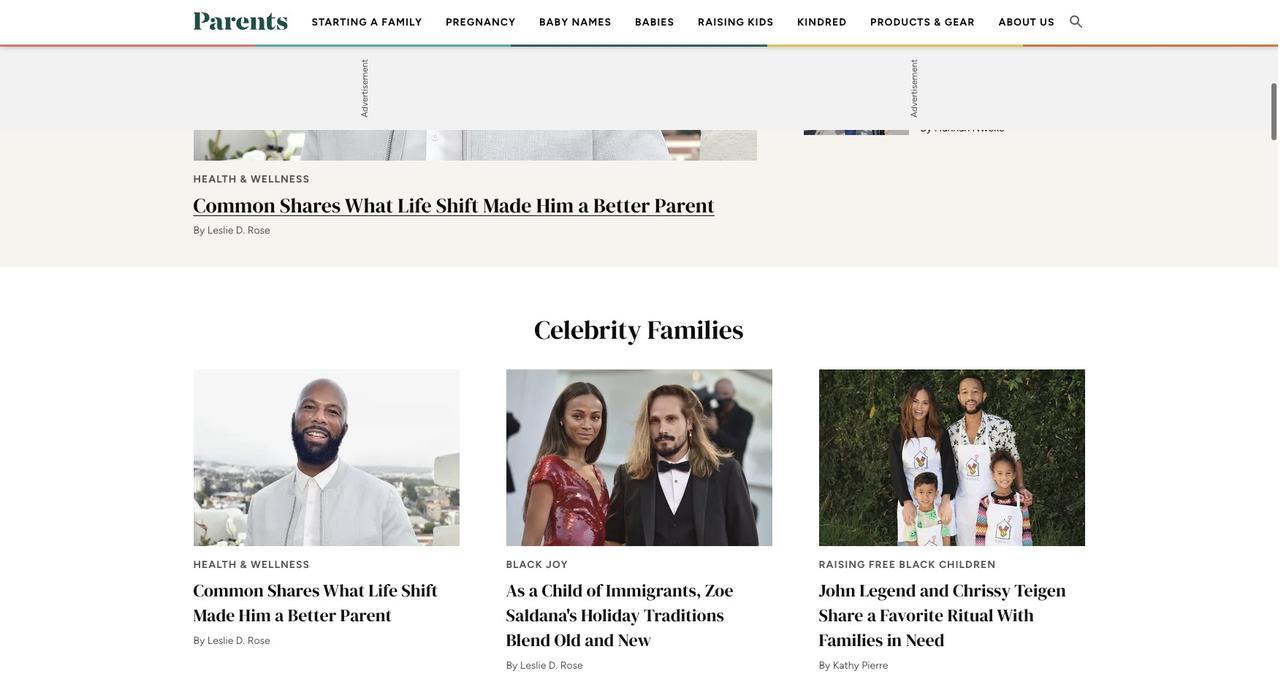 Task type: locate. For each thing, give the bounding box(es) containing it.
new
[[618, 629, 651, 653]]

1 vertical spatial shift
[[401, 579, 438, 603]]

holiday
[[581, 604, 640, 628]]

celebrity families
[[535, 312, 744, 348]]

2 common from the top
[[193, 579, 264, 603]]

common
[[193, 192, 275, 220], [193, 579, 264, 603]]

raising kids
[[698, 16, 774, 28]]

zoe
[[705, 579, 734, 603]]

common attends the coin cloud cocktail party image
[[193, 0, 757, 162], [193, 370, 459, 547]]

products & gear link
[[871, 16, 975, 28]]

1 vertical spatial common
[[193, 579, 264, 603]]

0 vertical spatial common attends the coin cloud cocktail party image
[[193, 0, 757, 162]]

and inside as a child of immigrants, zoe saldana's holiday traditions blend old and new
[[585, 629, 614, 653]]

common attends the coin cloud cocktail party image for second common shares what life shift made him a better parent link from the bottom of the page
[[193, 0, 757, 162]]

0 horizontal spatial families
[[647, 312, 744, 348]]

1 vertical spatial families
[[819, 629, 883, 653]]

0 horizontal spatial better
[[288, 604, 336, 628]]

life for second common shares what life shift made him a better parent link from the bottom of the page
[[398, 192, 432, 220]]

1 common attends the coin cloud cocktail party image from the top
[[193, 0, 757, 162]]

0 vertical spatial common shares what life shift made him a better parent link
[[193, 0, 757, 239]]

parents, john legend and chrissy teigen, pose with two of their children. image
[[819, 370, 1085, 547]]

2 common attends the coin cloud cocktail party image from the top
[[193, 370, 459, 547]]

1 vertical spatial made
[[193, 604, 235, 628]]

life
[[398, 192, 432, 220], [369, 579, 398, 603]]

better
[[593, 192, 650, 220], [288, 604, 336, 628]]

0 vertical spatial and
[[920, 579, 949, 603]]

a
[[371, 16, 379, 28], [578, 192, 589, 220], [529, 579, 538, 603], [275, 604, 284, 628], [867, 604, 876, 628]]

0 horizontal spatial him
[[239, 604, 271, 628]]

made inside the common shares what life shift made him a better parent
[[193, 604, 235, 628]]

common shares what life shift made him a better parent
[[193, 192, 715, 220], [193, 579, 438, 628]]

0 vertical spatial what
[[345, 192, 393, 220]]

in
[[887, 629, 902, 653]]

0 horizontal spatial and
[[585, 629, 614, 653]]

teigen
[[1015, 579, 1066, 603]]

common attends the coin cloud cocktail party image for 1st common shares what life shift made him a better parent link from the bottom
[[193, 370, 459, 547]]

1 horizontal spatial families
[[819, 629, 883, 653]]

0 vertical spatial better
[[593, 192, 650, 220]]

and down holiday
[[585, 629, 614, 653]]

as
[[506, 579, 525, 603]]

kids
[[748, 16, 774, 28]]

1 horizontal spatial parent
[[655, 192, 715, 220]]

life for 1st common shares what life shift made him a better parent link from the bottom
[[369, 579, 398, 603]]

pregnancy
[[446, 16, 516, 28]]

visit parents' homepage image
[[193, 12, 288, 30]]

0 vertical spatial him
[[536, 192, 574, 220]]

0 horizontal spatial parent
[[340, 604, 392, 628]]

0 vertical spatial life
[[398, 192, 432, 220]]

shares
[[280, 192, 341, 220], [268, 579, 320, 603]]

1 common shares what life shift made him a better parent link from the top
[[193, 0, 757, 239]]

0 vertical spatial common
[[193, 192, 275, 220]]

shift
[[436, 192, 479, 220], [401, 579, 438, 603]]

and inside john legend and chrissy teigen share a favorite ritual with families in need
[[920, 579, 949, 603]]

and
[[920, 579, 949, 603], [585, 629, 614, 653]]

0 vertical spatial made
[[483, 192, 532, 220]]

families
[[647, 312, 744, 348], [819, 629, 883, 653]]

favorite
[[880, 604, 944, 628]]

made
[[483, 192, 532, 220], [193, 604, 235, 628]]

1 vertical spatial better
[[288, 604, 336, 628]]

1 common shares what life shift made him a better parent from the top
[[193, 192, 715, 220]]

parent
[[655, 192, 715, 220], [340, 604, 392, 628]]

better for second common shares what life shift made him a better parent link from the bottom of the page
[[593, 192, 650, 220]]

0 horizontal spatial made
[[193, 604, 235, 628]]

babies link
[[635, 16, 675, 28]]

1 vertical spatial life
[[369, 579, 398, 603]]

1 horizontal spatial and
[[920, 579, 949, 603]]

products
[[871, 16, 931, 28]]

john legend and chrissy teigen share a favorite ritual with families in need
[[819, 579, 1066, 653]]

1 horizontal spatial better
[[593, 192, 650, 220]]

celebrity
[[535, 312, 642, 348]]

1 vertical spatial and
[[585, 629, 614, 653]]

0 vertical spatial parent
[[655, 192, 715, 220]]

baby
[[539, 16, 569, 28]]

1 vertical spatial common shares what life shift made him a better parent link
[[193, 370, 459, 649]]

1 common from the top
[[193, 192, 275, 220]]

babies
[[635, 16, 675, 28]]

about us
[[999, 16, 1055, 28]]

and up favorite at bottom
[[920, 579, 949, 603]]

made for 1st common shares what life shift made him a better parent link from the bottom
[[193, 604, 235, 628]]

raising kids link
[[698, 16, 774, 28]]

him
[[536, 192, 574, 220], [239, 604, 271, 628]]

1 horizontal spatial made
[[483, 192, 532, 220]]

1 vertical spatial common shares what life shift made him a better parent
[[193, 579, 438, 628]]

gear
[[945, 16, 975, 28]]

as a child of immigrants, zoe saldana's holiday traditions blend old and new
[[506, 579, 734, 653]]

1 vertical spatial what
[[323, 579, 365, 603]]

common shares what life shift made him a better parent link
[[193, 0, 757, 239], [193, 370, 459, 649]]

what
[[345, 192, 393, 220], [323, 579, 365, 603]]

starting
[[312, 16, 367, 28]]

with
[[997, 604, 1034, 628]]

blend
[[506, 629, 551, 653]]

john
[[819, 579, 856, 603]]

header navigation
[[300, 0, 1067, 91]]

smiling mom and her daughter talking while walking together along a street in the city in summer image
[[804, 66, 909, 135]]

starting a family link
[[312, 16, 422, 28]]

common for common attends the coin cloud cocktail party image for 1st common shares what life shift made him a better parent link from the bottom
[[193, 579, 264, 603]]

0 vertical spatial common shares what life shift made him a better parent
[[193, 192, 715, 220]]

immigrants,
[[606, 579, 702, 603]]

2 common shares what life shift made him a better parent from the top
[[193, 579, 438, 628]]

1 vertical spatial common attends the coin cloud cocktail party image
[[193, 370, 459, 547]]



Task type: vqa. For each thing, say whether or not it's contained in the screenshot.
Pregnancy
yes



Task type: describe. For each thing, give the bounding box(es) containing it.
&
[[934, 16, 942, 28]]

1 vertical spatial shares
[[268, 579, 320, 603]]

2 common shares what life shift made him a better parent link from the top
[[193, 370, 459, 649]]

baby names link
[[539, 16, 612, 28]]

0 vertical spatial shares
[[280, 192, 341, 220]]

0 vertical spatial shift
[[436, 192, 479, 220]]

starting a family
[[312, 16, 422, 28]]

share
[[819, 604, 863, 628]]

pregnancy link
[[446, 16, 516, 28]]

made for second common shares what life shift made him a better parent link from the bottom of the page
[[483, 192, 532, 220]]

need
[[906, 629, 945, 653]]

common shares what life shift made him a better parent for second common shares what life shift made him a better parent link from the bottom of the page
[[193, 192, 715, 220]]

old
[[554, 629, 581, 653]]

ritual
[[948, 604, 994, 628]]

kindred
[[797, 16, 847, 28]]

legend
[[860, 579, 916, 603]]

better for 1st common shares what life shift made him a better parent link from the bottom
[[288, 604, 336, 628]]

search image
[[1067, 13, 1085, 30]]

baby names
[[539, 16, 612, 28]]

saldana's
[[506, 604, 577, 628]]

as a child of immigrants, zoe saldana's holiday traditions blend old and new link
[[506, 370, 772, 674]]

1 horizontal spatial him
[[536, 192, 574, 220]]

kindred link
[[797, 16, 847, 28]]

0 vertical spatial families
[[647, 312, 744, 348]]

names
[[572, 16, 612, 28]]

child
[[542, 579, 583, 603]]

a inside as a child of immigrants, zoe saldana's holiday traditions blend old and new
[[529, 579, 538, 603]]

1 vertical spatial him
[[239, 604, 271, 628]]

of
[[586, 579, 602, 603]]

a inside john legend and chrissy teigen share a favorite ritual with families in need
[[867, 604, 876, 628]]

us
[[1040, 16, 1055, 28]]

about us link
[[999, 16, 1055, 28]]

about
[[999, 16, 1037, 28]]

family
[[382, 16, 422, 28]]

a inside navigation
[[371, 16, 379, 28]]

a picture of actress zoe saldana and her husband marco perego in formal wear. image
[[506, 370, 772, 547]]

families inside john legend and chrissy teigen share a favorite ritual with families in need
[[819, 629, 883, 653]]

common for common attends the coin cloud cocktail party image for second common shares what life shift made him a better parent link from the bottom of the page
[[193, 192, 275, 220]]

common shares what life shift made him a better parent for 1st common shares what life shift made him a better parent link from the bottom
[[193, 579, 438, 628]]

products & gear
[[871, 16, 975, 28]]

john legend and chrissy teigen share a favorite ritual with families in need link
[[819, 370, 1085, 674]]

chrissy
[[953, 579, 1011, 603]]

1 vertical spatial parent
[[340, 604, 392, 628]]

traditions
[[644, 604, 724, 628]]

raising
[[698, 16, 745, 28]]



